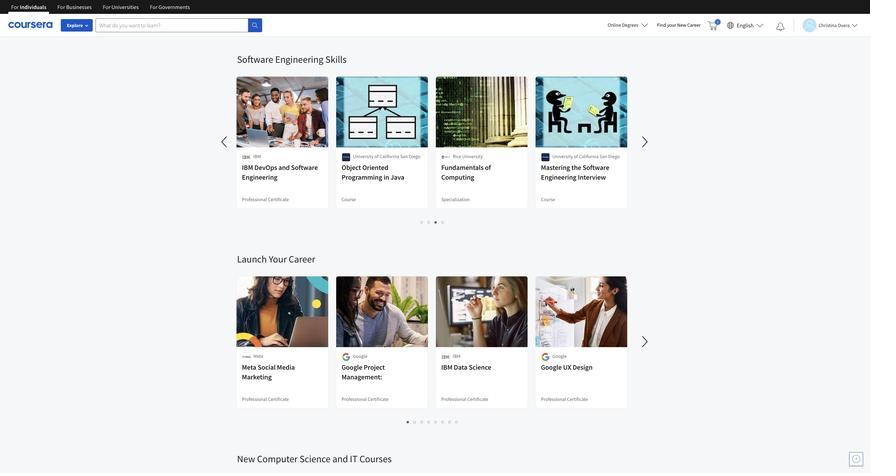 Task type: describe. For each thing, give the bounding box(es) containing it.
rice university image
[[441, 153, 450, 162]]

ux
[[563, 363, 571, 372]]

christina
[[819, 22, 837, 28]]

3 for 4 button related to 3 'button' in the launch your career carousel element
[[421, 419, 424, 426]]

2 university from the left
[[462, 154, 483, 160]]

christina overa button
[[794, 18, 858, 32]]

for businesses
[[57, 3, 92, 10]]

fundamentals
[[441, 163, 484, 172]]

4 button for 3 'button' in software engineering skills carousel element
[[439, 219, 446, 227]]

university of california san diego for the
[[553, 154, 620, 160]]

google image
[[541, 353, 550, 362]]

google right google icon at the bottom left of the page
[[353, 354, 368, 360]]

online degrees
[[608, 22, 639, 28]]

for for governments
[[150, 3, 158, 10]]

list inside launch your career carousel element
[[237, 419, 628, 427]]

1 button for 2 button associated with 3 'button' in the launch your career carousel element
[[405, 419, 412, 427]]

for for universities
[[103, 3, 110, 10]]

2 button for 3 'button' in the launch your career carousel element
[[412, 419, 419, 427]]

certificate for science
[[467, 397, 488, 403]]

software inside "ibm devops and software engineering"
[[291, 163, 318, 172]]

for universities
[[103, 3, 139, 10]]

5
[[435, 419, 437, 426]]

professional certificate for project
[[342, 397, 389, 403]]

3 button inside software engineering skills carousel element
[[433, 219, 439, 227]]

new inside 'link'
[[677, 22, 687, 28]]

university of california san diego image
[[342, 153, 350, 162]]

online degrees button
[[602, 17, 654, 33]]

professional certificate for devops
[[242, 197, 289, 203]]

of inside fundamentals of computing
[[485, 163, 491, 172]]

marketing
[[242, 373, 272, 382]]

certificate for media
[[268, 397, 289, 403]]

university of california san diego image
[[541, 153, 550, 162]]

6
[[442, 419, 444, 426]]

devops
[[255, 163, 277, 172]]

next slide image
[[637, 134, 653, 150]]

explore button
[[61, 19, 93, 32]]

google ux design
[[541, 363, 593, 372]]

banner navigation
[[6, 0, 195, 14]]

4 button for 3 'button' in the launch your career carousel element
[[426, 419, 433, 427]]

object oriented programming in java
[[342, 163, 404, 182]]

the
[[572, 163, 581, 172]]

certificate for management:
[[368, 397, 389, 403]]

3 for 4 button in software engineering skills carousel element
[[435, 219, 437, 226]]

for for businesses
[[57, 3, 65, 10]]

computing
[[441, 173, 474, 182]]

california for the
[[579, 154, 599, 160]]

software inside mastering the software engineering interview
[[583, 163, 610, 172]]

certificate for design
[[567, 397, 588, 403]]

2 for 3 'button' in software engineering skills carousel element
[[428, 219, 430, 226]]

1 for 3 'button' in software engineering skills carousel element
[[421, 219, 424, 226]]

san for object oriented programming in java
[[400, 154, 408, 160]]

social
[[258, 363, 276, 372]]

program anything in python carousel element
[[0, 0, 633, 32]]

university of california san diego for oriented
[[353, 154, 421, 160]]

computer
[[257, 453, 298, 466]]

launch your career
[[237, 253, 315, 266]]

online
[[608, 22, 621, 28]]

1 vertical spatial new
[[237, 453, 255, 466]]

engineering inside "ibm devops and software engineering"
[[242, 173, 278, 182]]

0 horizontal spatial software
[[237, 53, 273, 66]]

course for object oriented programming in java
[[342, 197, 356, 203]]

and inside "ibm devops and software engineering"
[[279, 163, 290, 172]]

What do you want to learn? text field
[[96, 18, 248, 32]]

java
[[391, 173, 404, 182]]

ibm inside "ibm devops and software engineering"
[[242, 163, 253, 172]]

diego for object oriented programming in java
[[409, 154, 421, 160]]

meta for meta
[[253, 354, 263, 360]]

english
[[737, 22, 754, 29]]

in
[[384, 173, 389, 182]]

skills
[[325, 53, 347, 66]]

design
[[573, 363, 593, 372]]

list inside software engineering skills carousel element
[[237, 219, 628, 227]]

engineering inside mastering the software engineering interview
[[541, 173, 577, 182]]

google down google image
[[541, 363, 562, 372]]

meta social media marketing
[[242, 363, 295, 382]]

list inside program anything in python carousel element
[[237, 18, 628, 26]]

fundamentals of computing
[[441, 163, 491, 182]]

find your new career link
[[654, 21, 704, 30]]

5 button
[[433, 419, 439, 427]]

christina overa
[[819, 22, 850, 28]]

overa
[[838, 22, 850, 28]]

show notifications image
[[776, 23, 785, 31]]



Task type: vqa. For each thing, say whether or not it's contained in the screenshot.
accredited to the middle
no



Task type: locate. For each thing, give the bounding box(es) containing it.
university of california san diego up oriented
[[353, 154, 421, 160]]

find your new career
[[657, 22, 701, 28]]

science inside launch your career carousel element
[[469, 363, 491, 372]]

professional for meta social media marketing
[[242, 397, 267, 403]]

1 inside software engineering skills carousel element
[[421, 219, 424, 226]]

project
[[364, 363, 385, 372]]

california for oriented
[[380, 154, 399, 160]]

ibm right ibm icon
[[253, 154, 261, 160]]

of for the
[[574, 154, 578, 160]]

professional certificate up 8
[[441, 397, 488, 403]]

professional certificate for data
[[441, 397, 488, 403]]

diego for mastering the software engineering interview
[[608, 154, 620, 160]]

course
[[342, 197, 356, 203], [541, 197, 555, 203]]

1 vertical spatial 4
[[428, 419, 430, 426]]

individuals
[[20, 3, 46, 10]]

0 horizontal spatial diego
[[409, 154, 421, 160]]

6 button
[[439, 419, 446, 427]]

3 button
[[433, 219, 439, 227], [419, 419, 426, 427]]

universities
[[112, 3, 139, 10]]

certificate
[[268, 197, 289, 203], [268, 397, 289, 403], [368, 397, 389, 403], [467, 397, 488, 403], [567, 397, 588, 403]]

certificate down "meta social media marketing" at bottom
[[268, 397, 289, 403]]

of up "the"
[[574, 154, 578, 160]]

3 for from the left
[[103, 3, 110, 10]]

google
[[353, 354, 368, 360], [553, 354, 567, 360], [342, 363, 363, 372], [541, 363, 562, 372]]

1 vertical spatial 3
[[421, 419, 424, 426]]

california up oriented
[[380, 154, 399, 160]]

businesses
[[66, 3, 92, 10]]

of up oriented
[[375, 154, 379, 160]]

san up the java
[[400, 154, 408, 160]]

for left the universities at the left of the page
[[103, 3, 110, 10]]

1 list from the top
[[237, 18, 628, 26]]

1 horizontal spatial 2 button
[[426, 219, 433, 227]]

of
[[375, 154, 379, 160], [574, 154, 578, 160], [485, 163, 491, 172]]

diego
[[409, 154, 421, 160], [608, 154, 620, 160]]

1 vertical spatial 1 button
[[405, 419, 412, 427]]

career left shopping cart: 1 item image
[[687, 22, 701, 28]]

university for object
[[353, 154, 374, 160]]

your
[[667, 22, 676, 28]]

3 inside launch your career carousel element
[[421, 419, 424, 426]]

career right your
[[289, 253, 315, 266]]

1 horizontal spatial 2
[[428, 219, 430, 226]]

career inside 'link'
[[687, 22, 701, 28]]

for governments
[[150, 3, 190, 10]]

professional certificate down the management:
[[342, 397, 389, 403]]

rice
[[453, 154, 461, 160]]

explore
[[67, 22, 83, 28]]

university up mastering
[[553, 154, 573, 160]]

0 horizontal spatial of
[[375, 154, 379, 160]]

next slide image
[[637, 334, 653, 351]]

1 california from the left
[[380, 154, 399, 160]]

university
[[353, 154, 374, 160], [462, 154, 483, 160], [553, 154, 573, 160]]

for individuals
[[11, 3, 46, 10]]

google project management:
[[342, 363, 385, 382]]

programming
[[342, 173, 382, 182]]

2
[[428, 219, 430, 226], [414, 419, 417, 426]]

san up interview
[[600, 154, 607, 160]]

course down mastering
[[541, 197, 555, 203]]

google image
[[342, 353, 350, 362]]

ibm image
[[242, 153, 251, 162]]

professional certificate
[[242, 197, 289, 203], [242, 397, 289, 403], [342, 397, 389, 403], [441, 397, 488, 403], [541, 397, 588, 403]]

0 horizontal spatial 4
[[428, 419, 430, 426]]

1 horizontal spatial new
[[677, 22, 687, 28]]

software engineering skills
[[237, 53, 347, 66]]

certificate down 'design' on the bottom right of the page
[[567, 397, 588, 403]]

0 horizontal spatial university
[[353, 154, 374, 160]]

california
[[380, 154, 399, 160], [579, 154, 599, 160]]

1 vertical spatial meta
[[242, 363, 256, 372]]

4 button inside software engineering skills carousel element
[[439, 219, 446, 227]]

professional for google project management:
[[342, 397, 367, 403]]

for for individuals
[[11, 3, 19, 10]]

0 vertical spatial science
[[469, 363, 491, 372]]

1 horizontal spatial 3
[[435, 219, 437, 226]]

3
[[435, 219, 437, 226], [421, 419, 424, 426]]

shopping cart: 1 item image
[[708, 19, 721, 30]]

ibm right ibm image
[[453, 354, 461, 360]]

0 vertical spatial meta
[[253, 354, 263, 360]]

software
[[237, 53, 273, 66], [291, 163, 318, 172], [583, 163, 610, 172]]

0 horizontal spatial science
[[300, 453, 331, 466]]

4 button left the 5
[[426, 419, 433, 427]]

7
[[449, 419, 451, 426]]

0 horizontal spatial course
[[342, 197, 356, 203]]

7 button
[[446, 419, 453, 427]]

2 san from the left
[[600, 154, 607, 160]]

google up google ux design
[[553, 354, 567, 360]]

1 horizontal spatial san
[[600, 154, 607, 160]]

3 list from the top
[[237, 419, 628, 427]]

course down programming
[[342, 197, 356, 203]]

0 vertical spatial 3
[[435, 219, 437, 226]]

new left computer
[[237, 453, 255, 466]]

1 horizontal spatial 4 button
[[439, 219, 446, 227]]

interview
[[578, 173, 606, 182]]

1 horizontal spatial science
[[469, 363, 491, 372]]

2 horizontal spatial software
[[583, 163, 610, 172]]

degrees
[[622, 22, 639, 28]]

university up object
[[353, 154, 374, 160]]

0 horizontal spatial san
[[400, 154, 408, 160]]

1 vertical spatial and
[[333, 453, 348, 466]]

1 vertical spatial career
[[289, 253, 315, 266]]

for left individuals
[[11, 3, 19, 10]]

professional certificate inside software engineering skills carousel element
[[242, 197, 289, 203]]

0 vertical spatial 3 button
[[433, 219, 439, 227]]

2 list from the top
[[237, 219, 628, 227]]

and
[[279, 163, 290, 172], [333, 453, 348, 466]]

0 vertical spatial 4 button
[[439, 219, 446, 227]]

management:
[[342, 373, 382, 382]]

1 diego from the left
[[409, 154, 421, 160]]

professional certificate down google ux design
[[541, 397, 588, 403]]

0 horizontal spatial 2 button
[[412, 419, 419, 427]]

0 horizontal spatial university of california san diego
[[353, 154, 421, 160]]

english button
[[724, 14, 766, 36]]

0 vertical spatial 2
[[428, 219, 430, 226]]

2 university of california san diego from the left
[[553, 154, 620, 160]]

2 california from the left
[[579, 154, 599, 160]]

2 for 3 'button' in the launch your career carousel element
[[414, 419, 417, 426]]

2 horizontal spatial university
[[553, 154, 573, 160]]

media
[[277, 363, 295, 372]]

1 horizontal spatial of
[[485, 163, 491, 172]]

list
[[237, 18, 628, 26], [237, 219, 628, 227], [237, 419, 628, 427]]

object
[[342, 163, 361, 172]]

1 vertical spatial 2
[[414, 419, 417, 426]]

certificate inside software engineering skills carousel element
[[268, 197, 289, 203]]

4
[[442, 219, 444, 226], [428, 419, 430, 426]]

professional
[[242, 197, 267, 203], [242, 397, 267, 403], [342, 397, 367, 403], [441, 397, 466, 403], [541, 397, 566, 403]]

4 button
[[439, 219, 446, 227], [426, 419, 433, 427]]

mastering
[[541, 163, 570, 172]]

1 vertical spatial 2 button
[[412, 419, 419, 427]]

launch
[[237, 253, 267, 266]]

1 horizontal spatial 1
[[421, 219, 424, 226]]

8
[[455, 419, 458, 426]]

mastering the software engineering interview
[[541, 163, 610, 182]]

0 vertical spatial 2 button
[[426, 219, 433, 227]]

science
[[469, 363, 491, 372], [300, 453, 331, 466]]

3 button inside launch your career carousel element
[[419, 419, 426, 427]]

meta
[[253, 354, 263, 360], [242, 363, 256, 372]]

4 for 4 button in software engineering skills carousel element
[[442, 219, 444, 226]]

2 button for 3 'button' in software engineering skills carousel element
[[426, 219, 433, 227]]

professional inside software engineering skills carousel element
[[242, 197, 267, 203]]

1 san from the left
[[400, 154, 408, 160]]

1 horizontal spatial and
[[333, 453, 348, 466]]

4 button down specialization
[[439, 219, 446, 227]]

0 horizontal spatial 2
[[414, 419, 417, 426]]

0 horizontal spatial new
[[237, 453, 255, 466]]

2 for from the left
[[57, 3, 65, 10]]

university for mastering
[[553, 154, 573, 160]]

software engineering skills carousel element
[[216, 32, 653, 232]]

1 vertical spatial 3 button
[[419, 419, 426, 427]]

science for computer
[[300, 453, 331, 466]]

certificate for and
[[268, 197, 289, 203]]

professional certificate for social
[[242, 397, 289, 403]]

4 down specialization
[[442, 219, 444, 226]]

0 horizontal spatial and
[[279, 163, 290, 172]]

san for mastering the software engineering interview
[[600, 154, 607, 160]]

1 horizontal spatial course
[[541, 197, 555, 203]]

courses
[[360, 453, 392, 466]]

ibm devops and software engineering
[[242, 163, 318, 182]]

professional certificate down "ibm devops and software engineering"
[[242, 197, 289, 203]]

1 vertical spatial 1
[[407, 419, 410, 426]]

ibm
[[253, 154, 261, 160], [242, 163, 253, 172], [453, 354, 461, 360], [441, 363, 453, 372]]

meta right meta 'icon'
[[253, 354, 263, 360]]

0 vertical spatial 1 button
[[419, 219, 426, 227]]

0 horizontal spatial career
[[289, 253, 315, 266]]

find
[[657, 22, 666, 28]]

4 inside launch your career carousel element
[[428, 419, 430, 426]]

None search field
[[96, 18, 262, 32]]

certificate down ibm data science
[[467, 397, 488, 403]]

certificate down "ibm devops and software engineering"
[[268, 197, 289, 203]]

1 horizontal spatial 4
[[442, 219, 444, 226]]

1 button inside software engineering skills carousel element
[[419, 219, 426, 227]]

california up "the"
[[579, 154, 599, 160]]

1 university from the left
[[353, 154, 374, 160]]

1 button for 3 'button' in software engineering skills carousel element 2 button
[[419, 219, 426, 227]]

san
[[400, 154, 408, 160], [600, 154, 607, 160]]

for left businesses
[[57, 3, 65, 10]]

for
[[11, 3, 19, 10], [57, 3, 65, 10], [103, 3, 110, 10], [150, 3, 158, 10]]

1 horizontal spatial software
[[291, 163, 318, 172]]

1 horizontal spatial career
[[687, 22, 701, 28]]

1 horizontal spatial university
[[462, 154, 483, 160]]

it
[[350, 453, 358, 466]]

help center image
[[852, 456, 861, 464]]

of right fundamentals
[[485, 163, 491, 172]]

1 horizontal spatial diego
[[608, 154, 620, 160]]

ibm data science
[[441, 363, 491, 372]]

2 course from the left
[[541, 197, 555, 203]]

professional for google ux design
[[541, 397, 566, 403]]

0 vertical spatial 4
[[442, 219, 444, 226]]

0 vertical spatial and
[[279, 163, 290, 172]]

previous slide image
[[216, 134, 233, 150]]

4 inside software engineering skills carousel element
[[442, 219, 444, 226]]

university of california san diego up "the"
[[553, 154, 620, 160]]

university up fundamentals
[[462, 154, 483, 160]]

ibm down ibm image
[[441, 363, 453, 372]]

career
[[687, 22, 701, 28], [289, 253, 315, 266]]

meta inside "meta social media marketing"
[[242, 363, 256, 372]]

8 button
[[453, 419, 460, 427]]

1 for from the left
[[11, 3, 19, 10]]

1 vertical spatial science
[[300, 453, 331, 466]]

2 inside launch your career carousel element
[[414, 419, 417, 426]]

2 inside software engineering skills carousel element
[[428, 219, 430, 226]]

ibm down ibm icon
[[242, 163, 253, 172]]

0 horizontal spatial 1 button
[[405, 419, 412, 427]]

4 left the 5 button
[[428, 419, 430, 426]]

new computer science and it courses
[[237, 453, 392, 466]]

professional certificate down marketing at the left bottom of page
[[242, 397, 289, 403]]

professional for ibm data science
[[441, 397, 466, 403]]

coursera image
[[8, 20, 52, 31]]

and right devops
[[279, 163, 290, 172]]

4 for 4 button related to 3 'button' in the launch your career carousel element
[[428, 419, 430, 426]]

1 horizontal spatial 1 button
[[419, 219, 426, 227]]

and left "it" in the left bottom of the page
[[333, 453, 348, 466]]

0 vertical spatial new
[[677, 22, 687, 28]]

2 diego from the left
[[608, 154, 620, 160]]

1
[[421, 219, 424, 226], [407, 419, 410, 426]]

3 university from the left
[[553, 154, 573, 160]]

4 for from the left
[[150, 3, 158, 10]]

1 horizontal spatial california
[[579, 154, 599, 160]]

certificate down the management:
[[368, 397, 389, 403]]

0 vertical spatial 1
[[421, 219, 424, 226]]

1 vertical spatial list
[[237, 219, 628, 227]]

0 vertical spatial career
[[687, 22, 701, 28]]

3 inside software engineering skills carousel element
[[435, 219, 437, 226]]

your
[[269, 253, 287, 266]]

google inside google project management:
[[342, 363, 363, 372]]

oriented
[[362, 163, 389, 172]]

1 course from the left
[[342, 197, 356, 203]]

0 horizontal spatial 3 button
[[419, 419, 426, 427]]

1 button
[[419, 219, 426, 227], [405, 419, 412, 427]]

meta down meta 'icon'
[[242, 363, 256, 372]]

1 inside launch your career carousel element
[[407, 419, 410, 426]]

0 horizontal spatial california
[[380, 154, 399, 160]]

2 horizontal spatial of
[[574, 154, 578, 160]]

for left the 'governments'
[[150, 3, 158, 10]]

ibm image
[[441, 353, 450, 362]]

google down google icon at the bottom left of the page
[[342, 363, 363, 372]]

new
[[677, 22, 687, 28], [237, 453, 255, 466]]

of for oriented
[[375, 154, 379, 160]]

professional for ibm devops and software engineering
[[242, 197, 267, 203]]

science for data
[[469, 363, 491, 372]]

meta for meta social media marketing
[[242, 363, 256, 372]]

1 for 3 'button' in the launch your career carousel element
[[407, 419, 410, 426]]

professional certificate for ux
[[541, 397, 588, 403]]

course for mastering the software engineering interview
[[541, 197, 555, 203]]

1 horizontal spatial university of california san diego
[[553, 154, 620, 160]]

0 horizontal spatial 4 button
[[426, 419, 433, 427]]

0 horizontal spatial 3
[[421, 419, 424, 426]]

new right your
[[677, 22, 687, 28]]

governments
[[159, 3, 190, 10]]

meta image
[[242, 353, 251, 362]]

2 button
[[426, 219, 433, 227], [412, 419, 419, 427]]

1 horizontal spatial 3 button
[[433, 219, 439, 227]]

1 university of california san diego from the left
[[353, 154, 421, 160]]

launch your career carousel element
[[234, 232, 870, 433]]

university of california san diego
[[353, 154, 421, 160], [553, 154, 620, 160]]

0 vertical spatial list
[[237, 18, 628, 26]]

data
[[454, 363, 468, 372]]

rice university
[[453, 154, 483, 160]]

specialization
[[441, 197, 470, 203]]

1 vertical spatial 4 button
[[426, 419, 433, 427]]

engineering
[[275, 53, 324, 66], [242, 173, 278, 182], [541, 173, 577, 182]]

2 vertical spatial list
[[237, 419, 628, 427]]

0 horizontal spatial 1
[[407, 419, 410, 426]]



